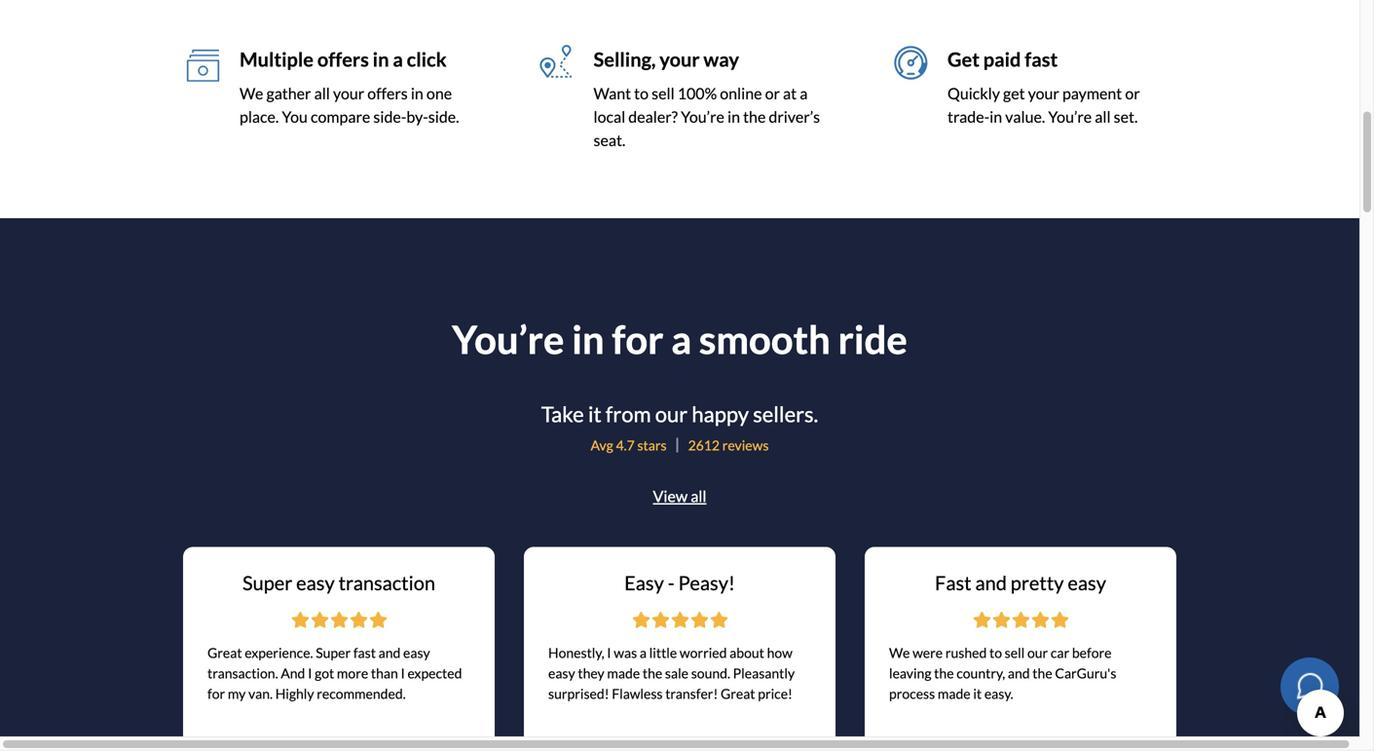 Task type: vqa. For each thing, say whether or not it's contained in the screenshot.
Website
no



Task type: locate. For each thing, give the bounding box(es) containing it.
view
[[653, 487, 688, 506]]

your right get
[[1028, 84, 1060, 103]]

great inside honestly, i was a little worried about how easy they made the sale sound.  pleasantly surprised! flawless transfer! great price!
[[721, 685, 755, 702]]

offers up we gather all your offers in one place. you compare side-by-side.
[[317, 48, 369, 71]]

our
[[655, 401, 688, 427], [1028, 644, 1048, 661]]

for up from
[[612, 316, 664, 362]]

1 horizontal spatial it
[[973, 685, 982, 702]]

our left car
[[1028, 644, 1048, 661]]

or up set.
[[1125, 84, 1140, 103]]

your up the "100%"
[[660, 48, 700, 71]]

car
[[1051, 644, 1070, 661]]

surprised!
[[548, 685, 609, 702]]

1 vertical spatial great
[[721, 685, 755, 702]]

super inside great experience. super fast and easy transaction. and i got more than i expected for my van. highly recommended.
[[316, 644, 351, 661]]

1 horizontal spatial our
[[1028, 644, 1048, 661]]

0 horizontal spatial our
[[655, 401, 688, 427]]

0 vertical spatial it
[[588, 401, 602, 427]]

you're
[[681, 107, 725, 126], [1048, 107, 1092, 126], [452, 316, 564, 362]]

transfer!
[[665, 685, 718, 702]]

driver's
[[769, 107, 820, 126]]

0 horizontal spatial great
[[207, 644, 242, 661]]

0 horizontal spatial you're
[[452, 316, 564, 362]]

easy right the pretty
[[1068, 571, 1107, 595]]

easy up expected at the left
[[403, 644, 430, 661]]

2612 reviews
[[688, 437, 769, 453]]

your inside we gather all your offers in one place. you compare side-by-side.
[[333, 84, 365, 103]]

the
[[743, 107, 766, 126], [643, 665, 663, 681], [934, 665, 954, 681], [1033, 665, 1053, 681]]

a inside honestly, i was a little worried about how easy they made the sale sound.  pleasantly surprised! flawless transfer! great price!
[[640, 644, 647, 661]]

or inside quickly get your payment or trade-in value. you're all set.
[[1125, 84, 1140, 103]]

2 vertical spatial and
[[1008, 665, 1030, 681]]

happy
[[692, 401, 749, 427]]

and
[[281, 665, 305, 681]]

compare
[[311, 107, 370, 126]]

1 horizontal spatial sell
[[1005, 644, 1025, 661]]

1 vertical spatial our
[[1028, 644, 1048, 661]]

1 vertical spatial fast
[[353, 644, 376, 661]]

or
[[765, 84, 780, 103], [1125, 84, 1140, 103]]

a right at
[[800, 84, 808, 103]]

1 horizontal spatial your
[[660, 48, 700, 71]]

0 vertical spatial for
[[612, 316, 664, 362]]

i left was
[[607, 644, 611, 661]]

all right view
[[691, 487, 707, 506]]

0 vertical spatial great
[[207, 644, 242, 661]]

it up avg
[[588, 401, 602, 427]]

1 or from the left
[[765, 84, 780, 103]]

1 vertical spatial all
[[1095, 107, 1111, 126]]

made down was
[[607, 665, 640, 681]]

process
[[889, 685, 935, 702]]

0 horizontal spatial sell
[[652, 84, 675, 103]]

for inside great experience. super fast and easy transaction. and i got more than i expected for my van. highly recommended.
[[207, 685, 225, 702]]

great down the pleasantly
[[721, 685, 755, 702]]

a
[[393, 48, 403, 71], [800, 84, 808, 103], [671, 316, 692, 362], [640, 644, 647, 661]]

0 vertical spatial made
[[607, 665, 640, 681]]

we inside we gather all your offers in one place. you compare side-by-side.
[[240, 84, 263, 103]]

to up country,
[[990, 644, 1002, 661]]

1 vertical spatial made
[[938, 685, 971, 702]]

one
[[427, 84, 452, 103]]

in down online
[[728, 107, 740, 126]]

0 horizontal spatial super
[[243, 571, 293, 595]]

offers
[[317, 48, 369, 71], [368, 84, 408, 103]]

1 vertical spatial offers
[[368, 84, 408, 103]]

we gather all your offers in one place. you compare side-by-side.
[[240, 84, 459, 126]]

a for smooth
[[671, 316, 692, 362]]

we up leaving at bottom right
[[889, 644, 910, 661]]

sell
[[652, 84, 675, 103], [1005, 644, 1025, 661]]

for left my
[[207, 685, 225, 702]]

1 horizontal spatial we
[[889, 644, 910, 661]]

to inside want to sell 100% online or at a local dealer? you're in the driver's seat.
[[634, 84, 649, 103]]

easy down honestly,
[[548, 665, 575, 681]]

a for click
[[393, 48, 403, 71]]

they
[[578, 665, 605, 681]]

0 horizontal spatial to
[[634, 84, 649, 103]]

1 horizontal spatial to
[[990, 644, 1002, 661]]

2 horizontal spatial your
[[1028, 84, 1060, 103]]

all
[[314, 84, 330, 103], [1095, 107, 1111, 126], [691, 487, 707, 506]]

0 horizontal spatial we
[[240, 84, 263, 103]]

little
[[649, 644, 677, 661]]

i left got
[[308, 665, 312, 681]]

super up experience.
[[243, 571, 293, 595]]

0 horizontal spatial and
[[379, 644, 401, 661]]

super
[[243, 571, 293, 595], [316, 644, 351, 661]]

you're down payment
[[1048, 107, 1092, 126]]

value.
[[1005, 107, 1045, 126]]

your
[[660, 48, 700, 71], [333, 84, 365, 103], [1028, 84, 1060, 103]]

our up stars
[[655, 401, 688, 427]]

the inside honestly, i was a little worried about how easy they made the sale sound.  pleasantly surprised! flawless transfer! great price!
[[643, 665, 663, 681]]

the down little
[[643, 665, 663, 681]]

in left 'value.'
[[990, 107, 1002, 126]]

quickly get your payment or trade-in value. you're all set.
[[948, 84, 1140, 126]]

sell up country,
[[1005, 644, 1025, 661]]

1 horizontal spatial made
[[938, 685, 971, 702]]

i
[[607, 644, 611, 661], [308, 665, 312, 681], [401, 665, 405, 681]]

1 vertical spatial sell
[[1005, 644, 1025, 661]]

it down country,
[[973, 685, 982, 702]]

0 horizontal spatial fast
[[353, 644, 376, 661]]

smooth
[[699, 316, 831, 362]]

more
[[337, 665, 368, 681]]

fast up more
[[353, 644, 376, 661]]

selling,
[[594, 48, 656, 71]]

and
[[976, 571, 1007, 595], [379, 644, 401, 661], [1008, 665, 1030, 681]]

you're down the "100%"
[[681, 107, 725, 126]]

0 vertical spatial all
[[314, 84, 330, 103]]

get
[[948, 48, 980, 71]]

we for we were rushed to sell our car before leaving the country, and the carguru's process made it easy.
[[889, 644, 910, 661]]

1 horizontal spatial you're
[[681, 107, 725, 126]]

a up the take it from our happy sellers.
[[671, 316, 692, 362]]

0 horizontal spatial your
[[333, 84, 365, 103]]

you're up take
[[452, 316, 564, 362]]

multiple
[[240, 48, 314, 71]]

peasy!
[[678, 571, 735, 595]]

and up than
[[379, 644, 401, 661]]

great up transaction. in the bottom of the page
[[207, 644, 242, 661]]

1 horizontal spatial or
[[1125, 84, 1140, 103]]

honestly,
[[548, 644, 605, 661]]

we
[[240, 84, 263, 103], [889, 644, 910, 661]]

fast
[[1025, 48, 1058, 71], [353, 644, 376, 661]]

1 horizontal spatial great
[[721, 685, 755, 702]]

at
[[783, 84, 797, 103]]

in left the click
[[373, 48, 389, 71]]

all left set.
[[1095, 107, 1111, 126]]

offers up side-
[[368, 84, 408, 103]]

fast right paid
[[1025, 48, 1058, 71]]

recommended.
[[317, 685, 406, 702]]

1 horizontal spatial super
[[316, 644, 351, 661]]

2 or from the left
[[1125, 84, 1140, 103]]

a left the click
[[393, 48, 403, 71]]

0 horizontal spatial made
[[607, 665, 640, 681]]

you're inside want to sell 100% online or at a local dealer? you're in the driver's seat.
[[681, 107, 725, 126]]

worried
[[680, 644, 727, 661]]

all inside quickly get your payment or trade-in value. you're all set.
[[1095, 107, 1111, 126]]

0 vertical spatial sell
[[652, 84, 675, 103]]

1 horizontal spatial for
[[612, 316, 664, 362]]

we inside we were rushed to sell our car before leaving the country, and the carguru's process made it easy.
[[889, 644, 910, 661]]

before
[[1072, 644, 1112, 661]]

0 horizontal spatial or
[[765, 84, 780, 103]]

or inside want to sell 100% online or at a local dealer? you're in the driver's seat.
[[765, 84, 780, 103]]

sellers.
[[753, 401, 818, 427]]

1 vertical spatial to
[[990, 644, 1002, 661]]

2 horizontal spatial all
[[1095, 107, 1111, 126]]

quickly
[[948, 84, 1000, 103]]

sell inside we were rushed to sell our car before leaving the country, and the carguru's process made it easy.
[[1005, 644, 1025, 661]]

transaction.
[[207, 665, 278, 681]]

you're in for a smooth ride
[[452, 316, 908, 362]]

2 horizontal spatial i
[[607, 644, 611, 661]]

made down country,
[[938, 685, 971, 702]]

in inside quickly get your payment or trade-in value. you're all set.
[[990, 107, 1002, 126]]

leaving
[[889, 665, 932, 681]]

sell up dealer?
[[652, 84, 675, 103]]

1 vertical spatial and
[[379, 644, 401, 661]]

easy
[[296, 571, 335, 595], [1068, 571, 1107, 595], [403, 644, 430, 661], [548, 665, 575, 681]]

0 vertical spatial to
[[634, 84, 649, 103]]

your up compare
[[333, 84, 365, 103]]

highly
[[275, 685, 314, 702]]

0 vertical spatial and
[[976, 571, 1007, 595]]

to up dealer?
[[634, 84, 649, 103]]

2 horizontal spatial and
[[1008, 665, 1030, 681]]

a right was
[[640, 644, 647, 661]]

1 horizontal spatial i
[[401, 665, 405, 681]]

2 vertical spatial all
[[691, 487, 707, 506]]

0 vertical spatial we
[[240, 84, 263, 103]]

0 horizontal spatial all
[[314, 84, 330, 103]]

0 horizontal spatial for
[[207, 685, 225, 702]]

0 vertical spatial fast
[[1025, 48, 1058, 71]]

it
[[588, 401, 602, 427], [973, 685, 982, 702]]

in
[[373, 48, 389, 71], [411, 84, 424, 103], [728, 107, 740, 126], [990, 107, 1002, 126], [572, 316, 605, 362]]

from
[[606, 401, 651, 427]]

i right than
[[401, 665, 405, 681]]

payment
[[1063, 84, 1122, 103]]

and up easy.
[[1008, 665, 1030, 681]]

1 vertical spatial super
[[316, 644, 351, 661]]

1 vertical spatial it
[[973, 685, 982, 702]]

we up place. at the top left of the page
[[240, 84, 263, 103]]

super easy transaction
[[243, 571, 435, 595]]

i inside honestly, i was a little worried about how easy they made the sale sound.  pleasantly surprised! flawless transfer! great price!
[[607, 644, 611, 661]]

1 vertical spatial we
[[889, 644, 910, 661]]

local
[[594, 107, 626, 126]]

super up got
[[316, 644, 351, 661]]

1 horizontal spatial and
[[976, 571, 1007, 595]]

1 vertical spatial for
[[207, 685, 225, 702]]

all up compare
[[314, 84, 330, 103]]

the down online
[[743, 107, 766, 126]]

or left at
[[765, 84, 780, 103]]

and right fast
[[976, 571, 1007, 595]]

sale
[[665, 665, 689, 681]]

made
[[607, 665, 640, 681], [938, 685, 971, 702]]

in left one
[[411, 84, 424, 103]]

it inside we were rushed to sell our car before leaving the country, and the carguru's process made it easy.
[[973, 685, 982, 702]]

stars
[[637, 437, 667, 453]]

2 horizontal spatial you're
[[1048, 107, 1092, 126]]



Task type: describe. For each thing, give the bounding box(es) containing it.
about
[[730, 644, 765, 661]]

get paid fast
[[948, 48, 1058, 71]]

in inside we gather all your offers in one place. you compare side-by-side.
[[411, 84, 424, 103]]

sell inside want to sell 100% online or at a local dealer? you're in the driver's seat.
[[652, 84, 675, 103]]

side.
[[428, 107, 459, 126]]

transaction
[[339, 571, 435, 595]]

multiple offers in a click
[[240, 48, 447, 71]]

we for we gather all your offers in one place. you compare side-by-side.
[[240, 84, 263, 103]]

country,
[[957, 665, 1005, 681]]

how
[[767, 644, 793, 661]]

0 vertical spatial our
[[655, 401, 688, 427]]

fast inside great experience. super fast and easy transaction. and i got more than i expected for my van. highly recommended.
[[353, 644, 376, 661]]

fast
[[935, 571, 972, 595]]

by-
[[407, 107, 428, 126]]

want to sell 100% online or at a local dealer? you're in the driver's seat.
[[594, 84, 820, 150]]

expected
[[408, 665, 462, 681]]

1 horizontal spatial all
[[691, 487, 707, 506]]

in inside want to sell 100% online or at a local dealer? you're in the driver's seat.
[[728, 107, 740, 126]]

our inside we were rushed to sell our car before leaving the country, and the carguru's process made it easy.
[[1028, 644, 1048, 661]]

to inside we were rushed to sell our car before leaving the country, and the carguru's process made it easy.
[[990, 644, 1002, 661]]

we were rushed to sell our car before leaving the country, and the carguru's process made it easy.
[[889, 644, 1117, 702]]

easy
[[625, 571, 664, 595]]

sound.
[[691, 665, 730, 681]]

were
[[913, 644, 943, 661]]

view all
[[653, 487, 707, 506]]

great experience. super fast and easy transaction. and i got more than i expected for my van. highly recommended.
[[207, 644, 462, 702]]

0 vertical spatial offers
[[317, 48, 369, 71]]

pretty
[[1011, 571, 1064, 595]]

the down were
[[934, 665, 954, 681]]

100%
[[678, 84, 717, 103]]

-
[[668, 571, 675, 595]]

0 horizontal spatial it
[[588, 401, 602, 427]]

was
[[614, 644, 637, 661]]

take it from our happy sellers.
[[541, 401, 818, 427]]

the inside want to sell 100% online or at a local dealer? you're in the driver's seat.
[[743, 107, 766, 126]]

online
[[720, 84, 762, 103]]

paid
[[984, 48, 1021, 71]]

in up take
[[572, 316, 605, 362]]

easy left the transaction
[[296, 571, 335, 595]]

get
[[1003, 84, 1025, 103]]

got
[[315, 665, 334, 681]]

van.
[[248, 685, 273, 702]]

avg
[[591, 437, 614, 453]]

easy.
[[985, 685, 1014, 702]]

rushed
[[946, 644, 987, 661]]

your inside quickly get your payment or trade-in value. you're all set.
[[1028, 84, 1060, 103]]

flawless
[[612, 685, 663, 702]]

0 vertical spatial super
[[243, 571, 293, 595]]

easy - peasy!
[[625, 571, 735, 595]]

gather
[[266, 84, 311, 103]]

carguru's
[[1055, 665, 1117, 681]]

made inside honestly, i was a little worried about how easy they made the sale sound.  pleasantly surprised! flawless transfer! great price!
[[607, 665, 640, 681]]

want
[[594, 84, 631, 103]]

the down car
[[1033, 665, 1053, 681]]

take
[[541, 401, 584, 427]]

selling, your way
[[594, 48, 739, 71]]

2612
[[688, 437, 720, 453]]

a for little
[[640, 644, 647, 661]]

you're inside quickly get your payment or trade-in value. you're all set.
[[1048, 107, 1092, 126]]

my
[[228, 685, 246, 702]]

set.
[[1114, 107, 1138, 126]]

seat.
[[594, 131, 626, 150]]

open chat window image
[[1295, 670, 1326, 701]]

view all link
[[653, 487, 707, 506]]

4.7
[[616, 437, 635, 453]]

easy inside honestly, i was a little worried about how easy they made the sale sound.  pleasantly surprised! flawless transfer! great price!
[[548, 665, 575, 681]]

and inside we were rushed to sell our car before leaving the country, and the carguru's process made it easy.
[[1008, 665, 1030, 681]]

1 horizontal spatial fast
[[1025, 48, 1058, 71]]

easy inside great experience. super fast and easy transaction. and i got more than i expected for my van. highly recommended.
[[403, 644, 430, 661]]

pleasantly
[[733, 665, 795, 681]]

made inside we were rushed to sell our car before leaving the country, and the carguru's process made it easy.
[[938, 685, 971, 702]]

click
[[407, 48, 447, 71]]

fast and pretty easy
[[935, 571, 1107, 595]]

side-
[[373, 107, 407, 126]]

ride
[[838, 316, 908, 362]]

all inside we gather all your offers in one place. you compare side-by-side.
[[314, 84, 330, 103]]

than
[[371, 665, 398, 681]]

offers inside we gather all your offers in one place. you compare side-by-side.
[[368, 84, 408, 103]]

experience.
[[245, 644, 313, 661]]

great inside great experience. super fast and easy transaction. and i got more than i expected for my van. highly recommended.
[[207, 644, 242, 661]]

a inside want to sell 100% online or at a local dealer? you're in the driver's seat.
[[800, 84, 808, 103]]

you
[[282, 107, 308, 126]]

place.
[[240, 107, 279, 126]]

avg 4.7 stars
[[591, 437, 667, 453]]

0 horizontal spatial i
[[308, 665, 312, 681]]

reviews
[[723, 437, 769, 453]]

honestly, i was a little worried about how easy they made the sale sound.  pleasantly surprised! flawless transfer! great price!
[[548, 644, 795, 702]]

and inside great experience. super fast and easy transaction. and i got more than i expected for my van. highly recommended.
[[379, 644, 401, 661]]

dealer?
[[629, 107, 678, 126]]

trade-
[[948, 107, 990, 126]]

way
[[704, 48, 739, 71]]

price!
[[758, 685, 793, 702]]



